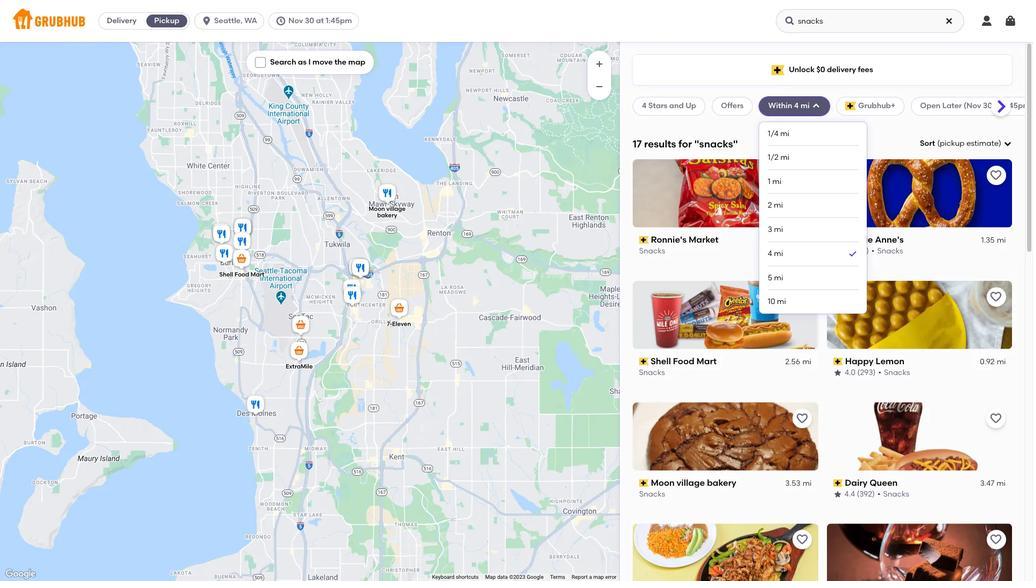Task type: locate. For each thing, give the bounding box(es) containing it.
grubhub+
[[859, 101, 896, 111]]

0 horizontal spatial moon village bakery
[[369, 205, 406, 219]]

dairy queen
[[845, 478, 898, 488]]

0 horizontal spatial at
[[316, 16, 324, 25]]

4
[[642, 101, 647, 111], [795, 101, 799, 111], [768, 249, 773, 258]]

0 vertical spatial shell
[[219, 271, 233, 278]]

estimate
[[967, 139, 999, 148]]

4.4
[[845, 490, 856, 499]]

delivery button
[[99, 12, 144, 30]]

5
[[768, 273, 773, 282]]

1 vertical spatial mart
[[697, 356, 717, 367]]

report a map error link
[[572, 575, 617, 581]]

mart
[[251, 271, 265, 278], [697, 356, 717, 367]]

2 vertical spatial •
[[878, 490, 881, 499]]

mi right 2.56
[[803, 358, 812, 367]]

0.92
[[980, 358, 995, 367]]

star icon image left 4.4
[[834, 491, 842, 499]]

svg image inside seattle, wa "button"
[[201, 16, 212, 26]]

2 star icon image from the top
[[834, 491, 842, 499]]

0 vertical spatial mart
[[251, 271, 265, 278]]

shell food mart
[[219, 271, 265, 278], [651, 356, 717, 367]]

1:45pm)
[[1005, 101, 1034, 111]]

0 vertical spatial village
[[387, 205, 406, 212]]

moon village bakery
[[369, 205, 406, 219], [651, 478, 737, 488]]

pickup
[[941, 139, 965, 148]]

svg image for seattle, wa
[[201, 16, 212, 26]]

grubhub plus flag logo image left grubhub+
[[846, 102, 857, 111]]

search as i move the map
[[270, 58, 366, 67]]

0 horizontal spatial 4
[[642, 101, 647, 111]]

save this restaurant button for moon village bakery
[[793, 409, 812, 428]]

lemon
[[876, 356, 905, 367]]

mi right 5 at the top right
[[775, 273, 784, 282]]

3.53 mi
[[786, 479, 812, 488]]

mi right 1
[[773, 177, 782, 186]]

mi for 1/2 mi
[[781, 153, 790, 162]]

0 horizontal spatial village
[[387, 205, 406, 212]]

map right the a
[[594, 575, 604, 581]]

0 horizontal spatial shell food mart
[[219, 271, 265, 278]]

1 vertical spatial moon
[[651, 478, 675, 488]]

)
[[999, 139, 1002, 148]]

1 vertical spatial 30
[[984, 101, 993, 111]]

village
[[387, 205, 406, 212], [677, 478, 705, 488]]

1 vertical spatial grubhub plus flag logo image
[[846, 102, 857, 111]]

0 horizontal spatial mart
[[251, 271, 265, 278]]

• for lemon
[[879, 368, 882, 378]]

nothing bundt cakes image
[[342, 285, 363, 309]]

save this restaurant button for ronnie's market
[[793, 166, 812, 185]]

4 down 3
[[768, 249, 773, 258]]

0 vertical spatial bakery
[[377, 212, 398, 219]]

save this restaurant image for happy lemon
[[990, 291, 1003, 304]]

pickup button
[[144, 12, 190, 30]]

1 horizontal spatial 4
[[768, 249, 773, 258]]

save this restaurant image
[[796, 169, 809, 182], [990, 169, 1003, 182], [990, 291, 1003, 304], [796, 412, 809, 425], [990, 412, 1003, 425], [796, 534, 809, 547], [990, 534, 1003, 547]]

mi right 1/2
[[781, 153, 790, 162]]

1.35
[[982, 236, 995, 245]]

save this restaurant image for auntie anne's
[[990, 169, 1003, 182]]

None field
[[921, 138, 1013, 149]]

0 horizontal spatial grubhub plus flag logo image
[[772, 65, 785, 75]]

30 right (nov
[[984, 101, 993, 111]]

3.47 mi
[[981, 479, 1006, 488]]

1 star icon image from the top
[[834, 369, 842, 378]]

0 vertical spatial 30
[[305, 16, 314, 25]]

offers
[[722, 101, 744, 111]]

svg image inside nov 30 at 1:45pm button
[[276, 16, 286, 26]]

main navigation navigation
[[0, 0, 1034, 42]]

star icon image left '4.0'
[[834, 369, 842, 378]]

• snacks down lemon at the bottom right of page
[[879, 368, 910, 378]]

moon
[[369, 205, 385, 212], [651, 478, 675, 488]]

1 horizontal spatial village
[[677, 478, 705, 488]]

•
[[872, 247, 875, 256], [879, 368, 882, 378], [878, 490, 881, 499]]

extramile image
[[289, 340, 310, 364]]

0 vertical spatial star icon image
[[834, 369, 842, 378]]

mi right 3.47
[[997, 479, 1006, 488]]

1 vertical spatial • snacks
[[878, 490, 910, 499]]

at left 1:45pm on the top
[[316, 16, 324, 25]]

1 vertical spatial food
[[674, 356, 695, 367]]

4 for 4 stars and up
[[642, 101, 647, 111]]

save this restaurant button for dairy queen
[[987, 409, 1006, 428]]

mi up 5 mi
[[775, 249, 784, 258]]

mi for 3 mi
[[775, 225, 784, 234]]

star icon image for dairy queen
[[834, 491, 842, 499]]

mi right 0.92
[[997, 358, 1006, 367]]

tacos el hass logo image
[[633, 524, 819, 582]]

happy lemon logo image
[[827, 281, 1013, 349]]

1 vertical spatial shell food mart
[[651, 356, 717, 367]]

snacks
[[640, 247, 666, 256], [878, 247, 904, 256], [640, 368, 666, 378], [884, 368, 910, 378], [640, 490, 666, 499], [884, 490, 910, 499]]

seattle, wa
[[214, 16, 257, 25]]

0 horizontal spatial moon
[[369, 205, 385, 212]]

10 mi
[[768, 297, 787, 306]]

dairy
[[845, 478, 868, 488]]

mi right 10
[[778, 297, 787, 306]]

1 vertical spatial at
[[995, 101, 1003, 111]]

1 vertical spatial star icon image
[[834, 491, 842, 499]]

keyboard
[[432, 575, 455, 581]]

svg image inside field
[[1004, 140, 1013, 148]]

1 horizontal spatial shell
[[651, 356, 672, 367]]

0 horizontal spatial bakery
[[377, 212, 398, 219]]

at
[[316, 16, 324, 25], [995, 101, 1003, 111]]

0 vertical spatial • snacks
[[879, 368, 910, 378]]

at inside button
[[316, 16, 324, 25]]

auntie anne's
[[845, 235, 904, 245]]

save this restaurant button
[[793, 166, 812, 185], [987, 166, 1006, 185], [987, 287, 1006, 307], [793, 409, 812, 428], [987, 409, 1006, 428], [793, 531, 812, 550], [987, 531, 1006, 550]]

0 vertical spatial moon village bakery
[[369, 205, 406, 219]]

• right (31)
[[872, 247, 875, 256]]

mi for 1 mi
[[773, 177, 782, 186]]

• for queen
[[878, 490, 881, 499]]

4.0 (293)
[[845, 368, 876, 378]]

subscription pass image for dairy queen
[[834, 480, 843, 487]]

moon village bakery image
[[377, 183, 398, 206]]

4 inside option
[[768, 249, 773, 258]]

village inside map "region"
[[387, 205, 406, 212]]

0 horizontal spatial shell
[[219, 271, 233, 278]]

ronnie's market image
[[214, 243, 235, 267]]

for
[[679, 138, 692, 150]]

subscription pass image for ronnie's market
[[640, 236, 649, 244]]

0 horizontal spatial 30
[[305, 16, 314, 25]]

shell food mart image
[[231, 248, 253, 272]]

1 vertical spatial moon village bakery
[[651, 478, 737, 488]]

mi right 3.53
[[803, 479, 812, 488]]

mi inside option
[[775, 249, 784, 258]]

ronnie's market logo image
[[633, 159, 819, 228]]

4 left stars
[[642, 101, 647, 111]]

0 horizontal spatial map
[[349, 58, 366, 67]]

1.35 mi
[[982, 236, 1006, 245]]

auntie anne's image
[[350, 257, 372, 281]]

royce' washington - westfield southcenter mall image
[[350, 257, 372, 281]]

1 vertical spatial •
[[879, 368, 882, 378]]

svg image for search as i move the map
[[257, 59, 264, 66]]

save this restaurant image for dairy queen
[[990, 412, 1003, 425]]

unlock $0 delivery fees
[[789, 65, 874, 74]]

0 vertical spatial grubhub plus flag logo image
[[772, 65, 785, 75]]

1 vertical spatial village
[[677, 478, 705, 488]]

antojitos michalisco 1st ave image
[[232, 217, 254, 241]]

©2023
[[509, 575, 526, 581]]

search
[[270, 58, 296, 67]]

at left 1:45pm)
[[995, 101, 1003, 111]]

map
[[349, 58, 366, 67], [594, 575, 604, 581]]

• snacks down queen
[[878, 490, 910, 499]]

save this restaurant image for ronnie's market
[[796, 169, 809, 182]]

subscription pass image
[[640, 236, 649, 244], [640, 358, 649, 366], [834, 358, 843, 366]]

tacos el hass image
[[211, 223, 233, 247]]

svg image
[[981, 15, 994, 27], [201, 16, 212, 26], [276, 16, 286, 26], [257, 59, 264, 66], [1004, 140, 1013, 148]]

subscription pass image
[[834, 236, 843, 244], [640, 480, 649, 487], [834, 480, 843, 487]]

mi for 4 mi
[[775, 249, 784, 258]]

report
[[572, 575, 588, 581]]

mi right 3.11
[[803, 236, 812, 245]]

mart down shell food mart logo on the right of page
[[697, 356, 717, 367]]

1 vertical spatial bakery
[[707, 478, 737, 488]]

stars
[[649, 101, 668, 111]]

wa
[[245, 16, 257, 25]]

3.53
[[786, 479, 801, 488]]

7-eleven
[[387, 321, 411, 328]]

bakery
[[377, 212, 398, 219], [707, 478, 737, 488]]

1 horizontal spatial moon
[[651, 478, 675, 488]]

1 horizontal spatial map
[[594, 575, 604, 581]]

1/2 mi
[[768, 153, 790, 162]]

mi right 2
[[774, 201, 784, 210]]

0 vertical spatial •
[[872, 247, 875, 256]]

map region
[[0, 8, 640, 582]]

mi for 5 mi
[[775, 273, 784, 282]]

mi right 3
[[775, 225, 784, 234]]

ronnie's
[[651, 235, 687, 245]]

map right the
[[349, 58, 366, 67]]

happy lemon image
[[341, 278, 363, 302]]

0.92 mi
[[980, 358, 1006, 367]]

list box
[[768, 122, 859, 314]]

mi for 3.53 mi
[[803, 479, 812, 488]]

17
[[633, 138, 642, 150]]

• snacks for dairy queen
[[878, 490, 910, 499]]

30 right nov
[[305, 16, 314, 25]]

star icon image for happy lemon
[[834, 369, 842, 378]]

market
[[689, 235, 719, 245]]

mart down pierro bakery image
[[251, 271, 265, 278]]

a
[[589, 575, 592, 581]]

• down queen
[[878, 490, 881, 499]]

0 vertical spatial at
[[316, 16, 324, 25]]

bakery down the moon village bakery logo
[[707, 478, 737, 488]]

1/2
[[768, 153, 779, 162]]

1 horizontal spatial mart
[[697, 356, 717, 367]]

save this restaurant button for happy lemon
[[987, 287, 1006, 307]]

1 vertical spatial map
[[594, 575, 604, 581]]

1 horizontal spatial grubhub plus flag logo image
[[846, 102, 857, 111]]

0 horizontal spatial food
[[235, 271, 249, 278]]

delivery
[[107, 16, 137, 25]]

4 mi option
[[768, 242, 859, 266]]

3.11 mi
[[790, 236, 812, 245]]

mi for 0.92 mi
[[997, 358, 1006, 367]]

3.7
[[845, 247, 855, 256]]

svg image
[[1005, 15, 1018, 27], [785, 16, 796, 26], [946, 17, 954, 25], [812, 102, 821, 111]]

4 right within
[[795, 101, 799, 111]]

3 mi
[[768, 225, 784, 234]]

mi right 1/4
[[781, 129, 790, 138]]

happy
[[845, 356, 874, 367]]

open
[[921, 101, 941, 111]]

mi right within
[[801, 101, 810, 111]]

grubhub plus flag logo image left unlock
[[772, 65, 785, 75]]

grubhub plus flag logo image
[[772, 65, 785, 75], [846, 102, 857, 111]]

0 vertical spatial shell food mart
[[219, 271, 265, 278]]

svg image for nov 30 at 1:45pm
[[276, 16, 286, 26]]

7-
[[387, 321, 392, 328]]

2 horizontal spatial 4
[[795, 101, 799, 111]]

0 vertical spatial food
[[235, 271, 249, 278]]

star icon image
[[834, 369, 842, 378], [834, 491, 842, 499]]

1 horizontal spatial at
[[995, 101, 1003, 111]]

4.4 (392)
[[845, 490, 875, 499]]

4 for 4 mi
[[768, 249, 773, 258]]

move
[[313, 58, 333, 67]]

save this restaurant image for moon village bakery
[[796, 412, 809, 425]]

• snacks for happy lemon
[[879, 368, 910, 378]]

(
[[938, 139, 941, 148]]

• down happy lemon
[[879, 368, 882, 378]]

ronnie's market
[[651, 235, 719, 245]]

bakery down moon village bakery image
[[377, 212, 398, 219]]

map
[[485, 575, 496, 581]]

mi right 1.35
[[997, 236, 1006, 245]]

0 vertical spatial moon
[[369, 205, 385, 212]]



Task type: vqa. For each thing, say whether or not it's contained in the screenshot.
Terms
yes



Task type: describe. For each thing, give the bounding box(es) containing it.
1 horizontal spatial shell food mart
[[651, 356, 717, 367]]

mi for 2 mi
[[774, 201, 784, 210]]

terms
[[551, 575, 566, 581]]

error
[[606, 575, 617, 581]]

1 horizontal spatial food
[[674, 356, 695, 367]]

minus icon image
[[594, 81, 605, 92]]

(nov
[[964, 101, 982, 111]]

moon inside moon village bakery
[[369, 205, 385, 212]]

auntie
[[845, 235, 873, 245]]

anne's
[[875, 235, 904, 245]]

nov 30 at 1:45pm
[[289, 16, 352, 25]]

mi for 10 mi
[[778, 297, 787, 306]]

google image
[[3, 568, 38, 582]]

subscription pass image for moon village bakery
[[640, 480, 649, 487]]

subscription pass image for happy lemon
[[834, 358, 843, 366]]

save this restaurant button for auntie anne's
[[987, 166, 1006, 185]]

3.7 (31) • snacks
[[845, 247, 904, 256]]

3.47
[[981, 479, 995, 488]]

2 mi
[[768, 201, 784, 210]]

mi for 1.35 mi
[[997, 236, 1006, 245]]

grubhub plus flag logo image for unlock $0 delivery fees
[[772, 65, 785, 75]]

list box containing 1/4 mi
[[768, 122, 859, 314]]

royce' washington - westfield southcenter mall logo image
[[827, 524, 1013, 582]]

google
[[527, 575, 544, 581]]

"snacks"
[[695, 138, 739, 150]]

and
[[670, 101, 684, 111]]

1 horizontal spatial bakery
[[707, 478, 737, 488]]

shell food mart logo image
[[633, 281, 819, 349]]

open later (nov 30 at 1:45pm)
[[921, 101, 1034, 111]]

1 vertical spatial shell
[[651, 356, 672, 367]]

1 horizontal spatial 30
[[984, 101, 993, 111]]

1 mi
[[768, 177, 782, 186]]

keyboard shortcuts
[[432, 575, 479, 581]]

7 eleven image
[[389, 298, 410, 321]]

Search for food, convenience, alcohol... search field
[[776, 9, 965, 33]]

0 vertical spatial map
[[349, 58, 366, 67]]

mawadda cafe image
[[232, 217, 254, 241]]

1
[[768, 177, 771, 186]]

sort
[[921, 139, 936, 148]]

keyboard shortcuts button
[[432, 574, 479, 582]]

terms link
[[551, 575, 566, 581]]

2.56 mi
[[786, 358, 812, 367]]

auntie anne's logo image
[[827, 159, 1013, 228]]

1/4
[[768, 129, 779, 138]]

3
[[768, 225, 773, 234]]

pierro bakery image
[[232, 231, 253, 255]]

mart inside map "region"
[[251, 271, 265, 278]]

4 stars and up
[[642, 101, 697, 111]]

up
[[686, 101, 697, 111]]

within 4 mi
[[769, 101, 810, 111]]

plus icon image
[[594, 59, 605, 69]]

eleven
[[392, 321, 411, 328]]

fees
[[859, 65, 874, 74]]

nov
[[289, 16, 303, 25]]

unlock
[[789, 65, 815, 74]]

17 results for "snacks"
[[633, 138, 739, 150]]

subscription pass image for auntie anne's
[[834, 236, 843, 244]]

the
[[335, 58, 347, 67]]

(392)
[[857, 490, 875, 499]]

food inside map "region"
[[235, 271, 249, 278]]

mi for 1/4 mi
[[781, 129, 790, 138]]

sea tac marathon image
[[290, 314, 312, 338]]

within
[[769, 101, 793, 111]]

delivery
[[828, 65, 857, 74]]

check icon image
[[848, 249, 859, 259]]

30 inside button
[[305, 16, 314, 25]]

jamba image
[[347, 257, 369, 281]]

1:45pm
[[326, 16, 352, 25]]

$0
[[817, 65, 826, 74]]

data
[[497, 575, 508, 581]]

as
[[298, 58, 307, 67]]

2
[[768, 201, 773, 210]]

1/4 mi
[[768, 129, 790, 138]]

happy lemon
[[845, 356, 905, 367]]

shell food mart inside map "region"
[[219, 271, 265, 278]]

nov 30 at 1:45pm button
[[269, 12, 363, 30]]

moon village bakery inside map "region"
[[369, 205, 406, 219]]

shortcuts
[[456, 575, 479, 581]]

moon village bakery logo image
[[633, 403, 819, 471]]

none field containing sort
[[921, 138, 1013, 149]]

marina market & deli image
[[245, 394, 267, 418]]

seattle,
[[214, 16, 243, 25]]

5 mi
[[768, 273, 784, 282]]

mi for 3.11 mi
[[803, 236, 812, 245]]

seattle, wa button
[[194, 12, 269, 30]]

i
[[309, 58, 311, 67]]

bakery inside moon village bakery
[[377, 212, 398, 219]]

queen
[[870, 478, 898, 488]]

extramile
[[286, 364, 313, 371]]

10
[[768, 297, 776, 306]]

mi for 2.56 mi
[[803, 358, 812, 367]]

later
[[943, 101, 963, 111]]

(293)
[[858, 368, 876, 378]]

pickup
[[154, 16, 180, 25]]

results
[[645, 138, 677, 150]]

mi for 3.47 mi
[[997, 479, 1006, 488]]

dairy queen logo image
[[827, 403, 1013, 471]]

4.0
[[845, 368, 856, 378]]

grubhub plus flag logo image for grubhub+
[[846, 102, 857, 111]]

1 horizontal spatial moon village bakery
[[651, 478, 737, 488]]

3.11
[[790, 236, 801, 245]]

subscription pass image for shell food mart
[[640, 358, 649, 366]]

shell inside map "region"
[[219, 271, 233, 278]]

map data ©2023 google
[[485, 575, 544, 581]]

4 mi
[[768, 249, 784, 258]]

dairy queen image
[[211, 222, 232, 246]]



